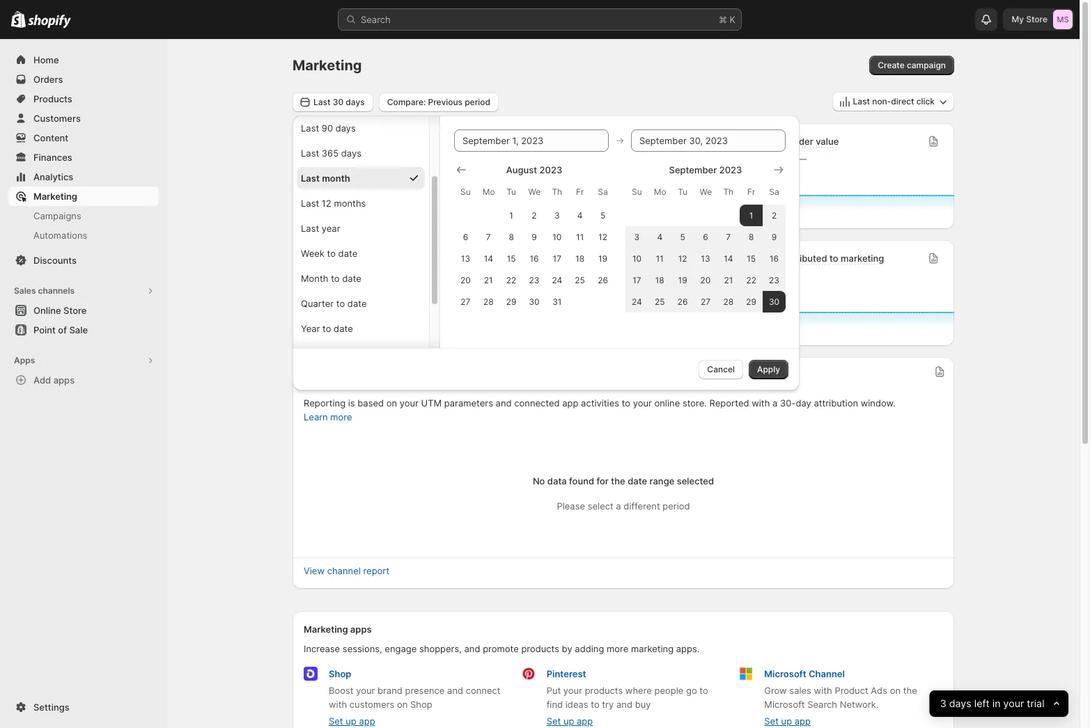 Task type: locate. For each thing, give the bounding box(es) containing it.
shop down presence
[[410, 699, 432, 710]]

attributed for 0
[[784, 253, 827, 264]]

apps
[[53, 375, 75, 386], [350, 624, 372, 635]]

1 horizontal spatial 12
[[598, 232, 607, 242]]

a left 30-
[[772, 398, 778, 409]]

quarter
[[301, 298, 334, 309]]

1 tu from the left
[[507, 186, 516, 197]]

1 horizontal spatial 7 button
[[717, 226, 740, 248]]

2 13 from the left
[[701, 253, 710, 264]]

2 friday element from the left
[[740, 179, 763, 204]]

3 down august 2023
[[554, 210, 560, 220]]

10 button
[[546, 226, 569, 248], [625, 248, 648, 269]]

point
[[33, 325, 56, 336]]

1 16 from the left
[[530, 253, 539, 264]]

app inside "shop boost your brand presence and connect with customers on shop set up app"
[[359, 716, 375, 727]]

1 15 from the left
[[507, 253, 516, 264]]

1 set from the left
[[329, 716, 343, 727]]

1 20 from the left
[[460, 275, 471, 285]]

1 horizontal spatial 23
[[769, 275, 779, 285]]

3 inside dropdown button
[[940, 698, 947, 710]]

last for last 30 days
[[313, 96, 330, 107]]

0 horizontal spatial search
[[361, 14, 391, 25]]

5 button down september
[[671, 226, 694, 248]]

set up app link down grow
[[764, 716, 811, 727]]

orders
[[33, 74, 63, 85], [752, 253, 782, 264]]

monday element for september
[[648, 179, 671, 204]]

store for my store
[[1026, 14, 1048, 24]]

days inside last 365 days button
[[341, 147, 361, 158]]

up inside "shop boost your brand presence and connect with customers on shop set up app"
[[346, 716, 356, 727]]

1 horizontal spatial search
[[807, 699, 837, 710]]

1 grid from the left
[[454, 163, 614, 312]]

19
[[598, 253, 607, 264], [678, 275, 687, 285]]

last left 90
[[301, 122, 319, 133]]

online store button
[[0, 301, 167, 320]]

date for year to date
[[334, 323, 353, 334]]

0 horizontal spatial 3
[[554, 210, 560, 220]]

0 horizontal spatial apps
[[53, 375, 75, 386]]

microsoft down grow
[[764, 699, 805, 710]]

2 down august 2023
[[532, 210, 537, 220]]

23 button down sales attributed to marketing on the top of the page
[[523, 269, 546, 291]]

2 sunday element from the left
[[625, 179, 648, 204]]

2 tu from the left
[[678, 186, 687, 197]]

$0.00
[[752, 151, 793, 168], [304, 268, 345, 285], [528, 268, 569, 285]]

online for 0
[[304, 136, 331, 147]]

august 2023
[[506, 164, 562, 175]]

2 13 button from the left
[[694, 248, 717, 269]]

a right select
[[616, 501, 621, 512]]

1 horizontal spatial 21
[[724, 275, 733, 285]]

2 store from the left
[[558, 136, 580, 147]]

apps for add apps
[[53, 375, 75, 386]]

no change image for total sales
[[350, 271, 358, 282]]

1 horizontal spatial up
[[563, 716, 574, 727]]

YYYY-MM-DD text field
[[454, 129, 609, 151]]

sunday element for august 2023
[[454, 179, 477, 204]]

campaigns link
[[8, 206, 159, 226]]

put
[[547, 685, 561, 697]]

2 horizontal spatial 30
[[769, 296, 779, 307]]

2 wednesday element from the left
[[694, 179, 717, 204]]

shop up boost
[[329, 669, 351, 680]]

products up try
[[585, 685, 623, 697]]

0 horizontal spatial period
[[465, 96, 490, 107]]

su for september
[[632, 186, 642, 197]]

21
[[484, 275, 493, 285], [724, 275, 733, 285]]

apps button
[[8, 351, 159, 371]]

2 29 button from the left
[[740, 291, 763, 312]]

3 button up sales attributed to marketing on the top of the page
[[625, 226, 648, 248]]

30 button down orders attributed to marketing
[[763, 291, 786, 312]]

28 button left 31
[[477, 291, 500, 312]]

1 29 from the left
[[506, 296, 516, 307]]

app left activities
[[562, 398, 578, 409]]

2 2 from the left
[[772, 210, 777, 220]]

shop boost your brand presence and connect with customers on shop set up app
[[329, 669, 500, 727]]

tuesday element for september
[[671, 179, 694, 204]]

2 16 from the left
[[770, 253, 779, 264]]

wednesday element down the "september 2023"
[[694, 179, 717, 204]]

1 20 button from the left
[[454, 269, 477, 291]]

last 90 days button
[[297, 117, 425, 139]]

we
[[528, 186, 541, 197], [700, 186, 712, 197]]

12 for 12 button to the right
[[678, 253, 687, 264]]

wednesday element down august 2023
[[523, 179, 546, 204]]

sunday element
[[454, 179, 477, 204], [625, 179, 648, 204]]

apps inside add apps button
[[53, 375, 75, 386]]

20 for 19
[[700, 275, 711, 285]]

3 up from the left
[[781, 716, 792, 727]]

and right try
[[616, 699, 632, 710]]

1 horizontal spatial 13 button
[[694, 248, 717, 269]]

0 horizontal spatial 16
[[530, 253, 539, 264]]

1 horizontal spatial 19 button
[[671, 269, 694, 291]]

1 horizontal spatial 3
[[634, 232, 640, 242]]

0 left "365"
[[304, 151, 313, 168]]

no change image for average order value
[[799, 154, 807, 165]]

0 vertical spatial sales
[[528, 253, 551, 264]]

24 up 31 button
[[552, 275, 562, 285]]

online store sessions
[[304, 136, 396, 147]]

last 12 months
[[301, 197, 366, 209]]

day
[[796, 398, 811, 409]]

0 horizontal spatial 22 button
[[500, 269, 523, 291]]

week to date button
[[297, 242, 425, 264]]

0 horizontal spatial products
[[521, 644, 559, 655]]

1 horizontal spatial grid
[[625, 163, 786, 312]]

1 horizontal spatial 15 button
[[740, 248, 763, 269]]

0 horizontal spatial 17
[[553, 253, 561, 264]]

1 2 from the left
[[532, 210, 537, 220]]

0 horizontal spatial 1 button
[[500, 204, 523, 226]]

1 horizontal spatial store
[[1026, 14, 1048, 24]]

2023 down yyyy-mm-dd text field
[[719, 164, 742, 175]]

1 we from the left
[[528, 186, 541, 197]]

orders for orders
[[33, 74, 63, 85]]

2 6 button from the left
[[694, 226, 717, 248]]

1 horizontal spatial 16
[[770, 253, 779, 264]]

and inside "shop boost your brand presence and connect with customers on shop set up app"
[[447, 685, 463, 697]]

last for last 365 days
[[301, 147, 319, 158]]

1 vertical spatial microsoft
[[764, 699, 805, 710]]

1 vertical spatial on
[[890, 685, 901, 697]]

0 vertical spatial a
[[772, 398, 778, 409]]

20 button for 19
[[694, 269, 717, 291]]

1 horizontal spatial 0
[[752, 268, 762, 285]]

1 wednesday element from the left
[[523, 179, 546, 204]]

your up 'customers' on the left of page
[[356, 685, 375, 697]]

28 left 31
[[483, 296, 494, 307]]

23 down sales attributed to marketing on the top of the page
[[529, 275, 539, 285]]

23
[[529, 275, 539, 285], [769, 275, 779, 285]]

2 7 from the left
[[726, 232, 731, 242]]

1 th from the left
[[552, 186, 562, 197]]

period down range at the right bottom of the page
[[663, 501, 690, 512]]

last for last non-direct click
[[853, 96, 870, 107]]

1 horizontal spatial 10
[[632, 253, 641, 264]]

0 horizontal spatial 20
[[460, 275, 471, 285]]

we for august
[[528, 186, 541, 197]]

tu down august
[[507, 186, 516, 197]]

2 27 from the left
[[701, 296, 710, 307]]

0 horizontal spatial 13 button
[[454, 248, 477, 269]]

2 28 button from the left
[[717, 291, 740, 312]]

2 horizontal spatial with
[[814, 685, 832, 697]]

1 22 from the left
[[506, 275, 516, 285]]

store up "last 365 days"
[[334, 136, 356, 147]]

1 mo from the left
[[483, 186, 495, 197]]

orders attributed to marketing
[[752, 253, 884, 264]]

orders for orders attributed to marketing
[[752, 253, 782, 264]]

sales inside microsoft channel grow sales with product ads on the microsoft search network. set up app
[[789, 685, 811, 697]]

friday element
[[569, 179, 591, 204], [740, 179, 763, 204]]

grid
[[454, 163, 614, 312], [625, 163, 786, 312]]

0 horizontal spatial we
[[528, 186, 541, 197]]

days down online store sessions
[[341, 147, 361, 158]]

1 set up app link from the left
[[329, 716, 375, 727]]

0 horizontal spatial tuesday element
[[500, 179, 523, 204]]

1 horizontal spatial 20 button
[[694, 269, 717, 291]]

sales up month to date
[[327, 253, 350, 264]]

wednesday element
[[523, 179, 546, 204], [694, 179, 717, 204]]

2 fr from the left
[[747, 186, 755, 197]]

2 21 from the left
[[724, 275, 733, 285]]

2 for 2nd 2 button
[[772, 210, 777, 220]]

saturday element for august 2023
[[591, 179, 614, 204]]

2 14 button from the left
[[717, 248, 740, 269]]

store
[[1026, 14, 1048, 24], [63, 305, 87, 316]]

0 horizontal spatial 3 button
[[546, 204, 569, 226]]

$0.00 for total
[[304, 268, 345, 285]]

30 inside dropdown button
[[333, 96, 343, 107]]

left
[[974, 698, 990, 710]]

0 horizontal spatial tu
[[507, 186, 516, 197]]

days for last 90 days
[[336, 122, 356, 133]]

0 vertical spatial shop
[[329, 669, 351, 680]]

19 for 19 button to the right
[[678, 275, 687, 285]]

learn
[[304, 412, 328, 423]]

store left conversion
[[558, 136, 580, 147]]

0 horizontal spatial 18
[[575, 253, 584, 264]]

on inside reporting is based on your utm parameters and connected app activities to your online store. reported with a 30-day attribution window. learn more
[[386, 398, 397, 409]]

0 horizontal spatial 7 button
[[477, 226, 500, 248]]

0 vertical spatial 12
[[322, 197, 331, 209]]

9 up orders attributed to marketing
[[772, 232, 777, 242]]

please
[[557, 501, 585, 512]]

9
[[532, 232, 537, 242], [772, 232, 777, 242]]

set down boost
[[329, 716, 343, 727]]

1 monday element from the left
[[477, 179, 500, 204]]

period inside dropdown button
[[465, 96, 490, 107]]

1 horizontal spatial 28 button
[[717, 291, 740, 312]]

to
[[327, 248, 336, 259], [599, 253, 608, 264], [830, 253, 838, 264], [331, 273, 340, 284], [336, 298, 345, 309], [323, 323, 331, 334], [622, 398, 630, 409], [700, 685, 708, 697], [591, 699, 599, 710]]

1 23 from the left
[[529, 275, 539, 285]]

your up ideas
[[563, 685, 582, 697]]

7 button
[[477, 226, 500, 248], [717, 226, 740, 248]]

3 button down august 2023
[[546, 204, 569, 226]]

11
[[576, 232, 584, 242], [656, 253, 664, 264]]

0 vertical spatial 18
[[575, 253, 584, 264]]

up down grow
[[781, 716, 792, 727]]

engage
[[385, 644, 417, 655]]

products inside 'pinterest put your products where people go to find ideas to try and buy set up app'
[[585, 685, 623, 697]]

saturday element down the average
[[763, 179, 786, 204]]

with down boost
[[329, 699, 347, 710]]

monday element
[[477, 179, 500, 204], [648, 179, 671, 204]]

0 vertical spatial marketing
[[293, 57, 362, 74]]

2 th from the left
[[723, 186, 734, 197]]

1 horizontal spatial sales
[[528, 253, 551, 264]]

cancel button
[[699, 360, 743, 379]]

th for august 2023
[[552, 186, 562, 197]]

window.
[[861, 398, 895, 409]]

3 set from the left
[[764, 716, 779, 727]]

thursday element
[[546, 179, 569, 204], [717, 179, 740, 204]]

no change image down orders attributed to marketing
[[767, 271, 775, 282]]

1 2023 from the left
[[539, 164, 562, 175]]

2 we from the left
[[700, 186, 712, 197]]

1 15 button from the left
[[500, 248, 523, 269]]

online store link
[[8, 301, 159, 320]]

th down august 2023
[[552, 186, 562, 197]]

1 horizontal spatial shop
[[410, 699, 432, 710]]

fr down the average
[[747, 186, 755, 197]]

last year button
[[297, 217, 425, 239]]

compare: previous period button
[[379, 92, 499, 112]]

2 23 button from the left
[[763, 269, 786, 291]]

monday element down september
[[648, 179, 671, 204]]

11 button
[[569, 226, 591, 248], [648, 248, 671, 269]]

store inside button
[[63, 305, 87, 316]]

sales down the microsoft channel link
[[789, 685, 811, 697]]

28 button up cancel
[[717, 291, 740, 312]]

online for 0%
[[528, 136, 556, 147]]

select
[[588, 501, 613, 512]]

1 21 button from the left
[[477, 269, 500, 291]]

and
[[496, 398, 512, 409], [464, 644, 480, 655], [447, 685, 463, 697], [616, 699, 632, 710]]

3 for left 3 button
[[554, 210, 560, 220]]

17 button up 31
[[546, 248, 569, 269]]

and left connect
[[447, 685, 463, 697]]

24 button up 31
[[546, 269, 569, 291]]

settings link
[[8, 698, 159, 717]]

no change image for online store conversion rate
[[555, 154, 563, 165]]

0 horizontal spatial 14
[[484, 253, 493, 264]]

3 days left in your trial
[[940, 698, 1045, 710]]

15 for second the 15 button
[[747, 253, 756, 264]]

13 button
[[454, 248, 477, 269], [694, 248, 717, 269]]

online down 90
[[304, 136, 331, 147]]

sa for september 2023
[[769, 186, 779, 197]]

products
[[33, 93, 72, 104]]

0 horizontal spatial sales
[[14, 286, 36, 296]]

0 horizontal spatial 0
[[304, 151, 313, 168]]

last left month
[[301, 172, 320, 184]]

0 horizontal spatial 28 button
[[477, 291, 500, 312]]

1 sa from the left
[[598, 186, 608, 197]]

2 horizontal spatial up
[[781, 716, 792, 727]]

1 horizontal spatial fr
[[747, 186, 755, 197]]

sales inside button
[[14, 286, 36, 296]]

2 for 2nd 2 button from the right
[[532, 210, 537, 220]]

1 horizontal spatial 2 button
[[763, 204, 786, 226]]

average
[[752, 136, 788, 147]]

apps
[[14, 355, 35, 366]]

and left connected
[[496, 398, 512, 409]]

sunday element for september 2023
[[625, 179, 648, 204]]

2 tuesday element from the left
[[671, 179, 694, 204]]

tuesday element down august
[[500, 179, 523, 204]]

apps right add
[[53, 375, 75, 386]]

no change image
[[319, 154, 327, 165], [555, 154, 563, 165], [799, 154, 807, 165], [350, 271, 358, 282], [575, 271, 582, 282], [767, 271, 775, 282]]

0 horizontal spatial 17 button
[[546, 248, 569, 269]]

$0.00 down the average
[[752, 151, 793, 168]]

2 monday element from the left
[[648, 179, 671, 204]]

0 horizontal spatial 25 button
[[569, 269, 591, 291]]

products
[[521, 644, 559, 655], [585, 685, 623, 697]]

tu down september
[[678, 186, 687, 197]]

1 1 from the left
[[509, 210, 513, 220]]

on
[[386, 398, 397, 409], [890, 685, 901, 697], [397, 699, 408, 710]]

23 button down orders attributed to marketing
[[763, 269, 786, 291]]

2 up from the left
[[563, 716, 574, 727]]

1 14 from the left
[[484, 253, 493, 264]]

shopify image
[[28, 14, 71, 28]]

2 up orders attributed to marketing
[[772, 210, 777, 220]]

last year
[[301, 223, 340, 234]]

1 vertical spatial period
[[663, 501, 690, 512]]

22
[[506, 275, 516, 285], [746, 275, 756, 285]]

7
[[486, 232, 491, 242], [726, 232, 731, 242]]

11 up sales attributed to marketing on the top of the page
[[576, 232, 584, 242]]

products left by
[[521, 644, 559, 655]]

date left range at the right bottom of the page
[[628, 476, 647, 487]]

2 grid from the left
[[625, 163, 786, 312]]

1 vertical spatial 19
[[678, 275, 687, 285]]

1 27 from the left
[[461, 296, 470, 307]]

last left "365"
[[301, 147, 319, 158]]

marketing down analytics
[[33, 191, 77, 202]]

report
[[363, 566, 390, 577]]

2 horizontal spatial $0.00
[[752, 151, 793, 168]]

month to date
[[301, 273, 361, 284]]

18
[[575, 253, 584, 264], [655, 275, 664, 285]]

found
[[569, 476, 594, 487]]

2 su from the left
[[632, 186, 642, 197]]

1 horizontal spatial 28
[[723, 296, 734, 307]]

3 days left in your trial button
[[930, 691, 1068, 717]]

marketing up increase
[[304, 624, 348, 635]]

last 12 months button
[[297, 192, 425, 214]]

0 horizontal spatial 15
[[507, 253, 516, 264]]

30 up last 90 days
[[333, 96, 343, 107]]

12 inside "button"
[[322, 197, 331, 209]]

1 vertical spatial 26
[[678, 296, 688, 307]]

saturday element
[[591, 179, 614, 204], [763, 179, 786, 204]]

sales left channels
[[14, 286, 36, 296]]

app inside 'pinterest put your products where people go to find ideas to try and buy set up app'
[[577, 716, 593, 727]]

1 button down august
[[500, 204, 523, 226]]

3 set up app link from the left
[[764, 716, 811, 727]]

1 horizontal spatial monday element
[[648, 179, 671, 204]]

9 button up sales attributed to marketing on the top of the page
[[523, 226, 546, 248]]

0 horizontal spatial 1
[[509, 210, 513, 220]]

friday element down online store conversion rate
[[569, 179, 591, 204]]

set down grow
[[764, 716, 779, 727]]

3 left left
[[940, 698, 947, 710]]

0 horizontal spatial 4
[[577, 210, 583, 220]]

1 thursday element from the left
[[546, 179, 569, 204]]

set up app link
[[329, 716, 375, 727], [547, 716, 593, 727], [764, 716, 811, 727]]

2 horizontal spatial set
[[764, 716, 779, 727]]

28
[[483, 296, 494, 307], [723, 296, 734, 307]]

1 button down the "september 2023"
[[740, 204, 763, 226]]

0 horizontal spatial with
[[329, 699, 347, 710]]

sales up 31 button
[[528, 253, 551, 264]]

apps up sessions,
[[350, 624, 372, 635]]

1 horizontal spatial online
[[304, 136, 331, 147]]

2 thursday element from the left
[[717, 179, 740, 204]]

3 up sales attributed to marketing on the top of the page
[[634, 232, 640, 242]]

up down 'customers' on the left of page
[[346, 716, 356, 727]]

to inside reporting is based on your utm parameters and connected app activities to your online store. reported with a 30-day attribution window. learn more
[[622, 398, 630, 409]]

1 vertical spatial 3
[[634, 232, 640, 242]]

orders link
[[8, 70, 159, 89]]

sa for august 2023
[[598, 186, 608, 197]]

days inside 'last 90 days' button
[[336, 122, 356, 133]]

sa down the average
[[769, 186, 779, 197]]

no change image down "order"
[[799, 154, 807, 165]]

2 27 button from the left
[[694, 291, 717, 312]]

days inside last 30 days dropdown button
[[346, 96, 365, 107]]

0 vertical spatial 0
[[304, 151, 313, 168]]

6
[[463, 232, 468, 242], [703, 232, 708, 242]]

1 vertical spatial more
[[607, 644, 628, 655]]

1 horizontal spatial 29
[[746, 296, 756, 307]]

no change image for sales attributed to marketing
[[575, 271, 582, 282]]

23 button
[[523, 269, 546, 291], [763, 269, 786, 291]]

non-
[[872, 96, 891, 107]]

we down august 2023
[[528, 186, 541, 197]]

2 2023 from the left
[[719, 164, 742, 175]]

0 vertical spatial 19
[[598, 253, 607, 264]]

2 15 button from the left
[[740, 248, 763, 269]]

1 horizontal spatial 27 button
[[694, 291, 717, 312]]

days
[[346, 96, 365, 107], [336, 122, 356, 133], [341, 147, 361, 158], [949, 698, 972, 710]]

your left online
[[633, 398, 652, 409]]

1 horizontal spatial 15
[[747, 253, 756, 264]]

days inside 3 days left in your trial dropdown button
[[949, 698, 972, 710]]

1 13 from the left
[[461, 253, 470, 264]]

last left non-
[[853, 96, 870, 107]]

date up month to date button
[[338, 248, 357, 259]]

last left year
[[301, 223, 319, 234]]

2 8 from the left
[[749, 232, 754, 242]]

2 9 from the left
[[772, 232, 777, 242]]

sa
[[598, 186, 608, 197], [769, 186, 779, 197]]

0 horizontal spatial saturday element
[[591, 179, 614, 204]]

shoppers,
[[419, 644, 462, 655]]

wednesday element for september
[[694, 179, 717, 204]]

28 up cancel
[[723, 296, 734, 307]]

2 mo from the left
[[654, 186, 666, 197]]

2 14 from the left
[[724, 253, 733, 264]]

sales for sales channels
[[14, 286, 36, 296]]

1 up from the left
[[346, 716, 356, 727]]

1 horizontal spatial apps
[[350, 624, 372, 635]]

a
[[772, 398, 778, 409], [616, 501, 621, 512]]

try
[[602, 699, 614, 710]]

2 15 from the left
[[747, 253, 756, 264]]

1 tuesday element from the left
[[500, 179, 523, 204]]

2 20 from the left
[[700, 275, 711, 285]]

16
[[530, 253, 539, 264], [770, 253, 779, 264]]

trial
[[1027, 698, 1045, 710]]

2 20 button from the left
[[694, 269, 717, 291]]

0 horizontal spatial 16 button
[[523, 248, 546, 269]]

5 button up sales attributed to marketing on the top of the page
[[591, 204, 614, 226]]

31
[[552, 296, 562, 307]]

the right for
[[611, 476, 625, 487]]

tu for august 2023
[[507, 186, 516, 197]]

0 horizontal spatial orders
[[33, 74, 63, 85]]

17 button down sales attributed to marketing on the top of the page
[[625, 269, 648, 291]]

2 6 from the left
[[703, 232, 708, 242]]

1 horizontal spatial friday element
[[740, 179, 763, 204]]

days for last 365 days
[[341, 147, 361, 158]]

1 23 button from the left
[[523, 269, 546, 291]]

0 horizontal spatial 7
[[486, 232, 491, 242]]

3 for 3 days left in your trial
[[940, 698, 947, 710]]

30 button left 31
[[523, 291, 546, 312]]

1 8 from the left
[[509, 232, 514, 242]]

1 saturday element from the left
[[591, 179, 614, 204]]

1 vertical spatial 17
[[633, 275, 641, 285]]

26
[[598, 275, 608, 285], [678, 296, 688, 307]]

2 16 button from the left
[[763, 248, 786, 269]]

$0.00 for average
[[752, 151, 793, 168]]

0 for online
[[304, 151, 313, 168]]

last
[[853, 96, 870, 107], [313, 96, 330, 107], [301, 122, 319, 133], [301, 147, 319, 158], [301, 172, 320, 184], [301, 197, 319, 209], [301, 223, 319, 234]]

days for last 30 days
[[346, 96, 365, 107]]

1 28 button from the left
[[477, 291, 500, 312]]

$0.00 up 31 button
[[528, 268, 569, 285]]

0 vertical spatial products
[[521, 644, 559, 655]]

tuesday element down september
[[671, 179, 694, 204]]

and left promote
[[464, 644, 480, 655]]

app down the microsoft channel link
[[795, 716, 811, 727]]

connected
[[514, 398, 560, 409]]

0 horizontal spatial 24 button
[[546, 269, 569, 291]]

on down brand
[[397, 699, 408, 710]]

automations link
[[8, 226, 159, 245]]

cancel
[[707, 364, 735, 374]]

4 button
[[569, 204, 591, 226], [648, 226, 671, 248]]

17 up 31
[[553, 253, 561, 264]]

1 horizontal spatial su
[[632, 186, 642, 197]]

no change image down the week to date button on the left top of the page
[[350, 271, 358, 282]]

create campaign button
[[869, 56, 954, 75]]

microsoft channel grow sales with product ads on the microsoft search network. set up app
[[764, 669, 917, 727]]

marketing for $0.00
[[610, 253, 654, 264]]

16 button
[[523, 248, 546, 269], [763, 248, 786, 269]]

1 vertical spatial with
[[814, 685, 832, 697]]

thursday element down the "september 2023"
[[717, 179, 740, 204]]

0 horizontal spatial 8
[[509, 232, 514, 242]]

30 left 31
[[529, 296, 539, 307]]

no change image for online store sessions
[[319, 154, 327, 165]]

on right based
[[386, 398, 397, 409]]

0 vertical spatial search
[[361, 14, 391, 25]]

your right in
[[1004, 698, 1024, 710]]

thursday element for august 2023
[[546, 179, 569, 204]]

1 sunday element from the left
[[454, 179, 477, 204]]

1 horizontal spatial 25
[[655, 296, 665, 307]]

app inside reporting is based on your utm parameters and connected app activities to your online store. reported with a 30-day attribution window. learn more
[[562, 398, 578, 409]]

utm
[[421, 398, 442, 409]]

store right my
[[1026, 14, 1048, 24]]

1 vertical spatial 18
[[655, 275, 664, 285]]

24 for leftmost 24 button
[[552, 275, 562, 285]]

last inside "button"
[[301, 197, 319, 209]]

0
[[304, 151, 313, 168], [752, 268, 762, 285]]

2 vertical spatial 3
[[940, 698, 947, 710]]

26 for 26 button to the right
[[678, 296, 688, 307]]

2 1 button from the left
[[740, 204, 763, 226]]

1 horizontal spatial 2023
[[719, 164, 742, 175]]

1 friday element from the left
[[569, 179, 591, 204]]

days up online store sessions
[[336, 122, 356, 133]]

2 sa from the left
[[769, 186, 779, 197]]

tuesday element
[[500, 179, 523, 204], [671, 179, 694, 204]]

microsoft up grow
[[764, 669, 806, 680]]

we for september
[[700, 186, 712, 197]]

1 horizontal spatial 25 button
[[648, 291, 671, 312]]



Task type: describe. For each thing, give the bounding box(es) containing it.
where
[[625, 685, 652, 697]]

fr for september 2023
[[747, 186, 755, 197]]

0 horizontal spatial 5
[[600, 210, 605, 220]]

2 22 from the left
[[746, 275, 756, 285]]

different
[[624, 501, 660, 512]]

on inside microsoft channel grow sales with product ads on the microsoft search network. set up app
[[890, 685, 901, 697]]

the inside microsoft channel grow sales with product ads on the microsoft search network. set up app
[[903, 685, 917, 697]]

3 for right 3 button
[[634, 232, 640, 242]]

my store
[[1012, 14, 1048, 24]]

0 horizontal spatial 19 button
[[591, 248, 614, 269]]

1 horizontal spatial 10 button
[[625, 248, 648, 269]]

1 9 button from the left
[[523, 226, 546, 248]]

0 vertical spatial 10
[[553, 232, 562, 242]]

store for online store
[[63, 305, 87, 316]]

channel
[[809, 669, 845, 680]]

2 microsoft from the top
[[764, 699, 805, 710]]

apps for marketing apps
[[350, 624, 372, 635]]

mo for september 2023
[[654, 186, 666, 197]]

marketing for 0
[[841, 253, 884, 264]]

rate
[[633, 136, 650, 147]]

point of sale button
[[0, 320, 167, 340]]

saturday element for september 2023
[[763, 179, 786, 204]]

thursday element for september 2023
[[717, 179, 740, 204]]

reported
[[709, 398, 749, 409]]

14 for first 14 button from right
[[724, 253, 733, 264]]

network.
[[840, 699, 879, 710]]

2 28 from the left
[[723, 296, 734, 307]]

add
[[33, 375, 51, 386]]

value
[[816, 136, 839, 147]]

0 horizontal spatial 25
[[575, 275, 585, 285]]

1 6 from the left
[[463, 232, 468, 242]]

24 for the rightmost 24 button
[[632, 296, 642, 307]]

tu for september 2023
[[678, 186, 687, 197]]

store for 0
[[334, 136, 356, 147]]

2 2 button from the left
[[763, 204, 786, 226]]

1 16 button from the left
[[523, 248, 546, 269]]

my
[[1012, 14, 1024, 24]]

marketing apps
[[304, 624, 372, 635]]

1 30 button from the left
[[523, 291, 546, 312]]

20 for 13
[[460, 275, 471, 285]]

0 horizontal spatial 5 button
[[591, 204, 614, 226]]

0 horizontal spatial 10 button
[[546, 226, 569, 248]]

1 horizontal spatial 4
[[657, 232, 662, 242]]

18 for the right 18 button
[[655, 275, 664, 285]]

year
[[301, 323, 320, 334]]

2 29 from the left
[[746, 296, 756, 307]]

on inside "shop boost your brand presence and connect with customers on shop set up app"
[[397, 699, 408, 710]]

your inside dropdown button
[[1004, 698, 1024, 710]]

last for last 90 days
[[301, 122, 319, 133]]

20 button for 13
[[454, 269, 477, 291]]

average order value
[[752, 136, 839, 147]]

customers
[[33, 113, 81, 124]]

1 horizontal spatial 30
[[529, 296, 539, 307]]

apply
[[757, 364, 780, 374]]

1 22 button from the left
[[500, 269, 523, 291]]

create
[[878, 60, 905, 70]]

1 7 from the left
[[486, 232, 491, 242]]

2 vertical spatial marketing
[[304, 624, 348, 635]]

YYYY-MM-DD text field
[[631, 129, 786, 151]]

31 button
[[546, 291, 569, 312]]

august
[[506, 164, 537, 175]]

1 microsoft from the top
[[764, 669, 806, 680]]

fr for august 2023
[[576, 186, 584, 197]]

a inside reporting is based on your utm parameters and connected app activities to your online store. reported with a 30-day attribution window. learn more
[[772, 398, 778, 409]]

27 for 1st 27 button from right
[[701, 296, 710, 307]]

15 for 1st the 15 button
[[507, 253, 516, 264]]

date for quarter to date
[[347, 298, 367, 309]]

30-
[[780, 398, 796, 409]]

add apps
[[33, 375, 75, 386]]

search inside microsoft channel grow sales with product ads on the microsoft search network. set up app
[[807, 699, 837, 710]]

sales attributed to marketing
[[528, 253, 654, 264]]

1 horizontal spatial 12 button
[[671, 248, 694, 269]]

0 horizontal spatial 26 button
[[591, 269, 614, 291]]

1 horizontal spatial 17
[[633, 275, 641, 285]]

selected
[[677, 476, 714, 487]]

reporting is based on your utm parameters and connected app activities to your online store. reported with a 30-day attribution window. learn more
[[304, 398, 895, 423]]

1 horizontal spatial 3 button
[[625, 226, 648, 248]]

monday element for august
[[477, 179, 500, 204]]

2023 for august 2023
[[539, 164, 562, 175]]

12 for left 12 button
[[598, 232, 607, 242]]

0 horizontal spatial 18 button
[[569, 248, 591, 269]]

k
[[730, 14, 736, 25]]

customers link
[[8, 109, 159, 128]]

1 horizontal spatial 11
[[656, 253, 664, 264]]

go
[[686, 685, 697, 697]]

your inside "shop boost your brand presence and connect with customers on shop set up app"
[[356, 685, 375, 697]]

1 horizontal spatial 5 button
[[671, 226, 694, 248]]

⌘
[[719, 14, 727, 25]]

home
[[33, 54, 59, 65]]

14 for first 14 button
[[484, 253, 493, 264]]

campaign
[[907, 60, 946, 70]]

1 horizontal spatial 4 button
[[648, 226, 671, 248]]

sales for sales attributed to marketing
[[528, 253, 551, 264]]

0 horizontal spatial 12 button
[[591, 226, 614, 248]]

last for last month
[[301, 172, 320, 184]]

based
[[358, 398, 384, 409]]

buy
[[635, 699, 651, 710]]

1 21 from the left
[[484, 275, 493, 285]]

your left utm
[[400, 398, 419, 409]]

1 vertical spatial shop
[[410, 699, 432, 710]]

with inside "shop boost your brand presence and connect with customers on shop set up app"
[[329, 699, 347, 710]]

26 for the left 26 button
[[598, 275, 608, 285]]

please select a different period
[[557, 501, 690, 512]]

channel
[[327, 566, 361, 577]]

last month
[[301, 172, 350, 184]]

9 for 2nd 9 button from right
[[532, 232, 537, 242]]

1 horizontal spatial 5
[[680, 232, 685, 242]]

apply button
[[749, 360, 788, 379]]

tuesday element for august
[[500, 179, 523, 204]]

finances
[[33, 152, 72, 163]]

more inside reporting is based on your utm parameters and connected app activities to your online store. reported with a 30-day attribution window. learn more
[[330, 412, 352, 423]]

shop link
[[329, 669, 351, 680]]

mo for august 2023
[[483, 186, 495, 197]]

finances link
[[8, 148, 159, 167]]

with inside reporting is based on your utm parameters and connected app activities to your online store. reported with a 30-day attribution window. learn more
[[752, 398, 770, 409]]

last for last year
[[301, 223, 319, 234]]

2 23 from the left
[[769, 275, 779, 285]]

channels
[[38, 286, 75, 296]]

friday element for august 2023
[[569, 179, 591, 204]]

0 vertical spatial sales
[[327, 253, 350, 264]]

products link
[[8, 89, 159, 109]]

1 vertical spatial a
[[616, 501, 621, 512]]

no
[[533, 476, 545, 487]]

0 horizontal spatial 4 button
[[569, 204, 591, 226]]

1 27 button from the left
[[454, 291, 477, 312]]

with inside microsoft channel grow sales with product ads on the microsoft search network. set up app
[[814, 685, 832, 697]]

store.
[[682, 398, 707, 409]]

discounts link
[[8, 251, 159, 270]]

analytics
[[33, 171, 73, 182]]

app inside microsoft channel grow sales with product ads on the microsoft search network. set up app
[[795, 716, 811, 727]]

set inside 'pinterest put your products where people go to find ideas to try and buy set up app'
[[547, 716, 561, 727]]

0 horizontal spatial 11 button
[[569, 226, 591, 248]]

set inside microsoft channel grow sales with product ads on the microsoft search network. set up app
[[764, 716, 779, 727]]

2023 for september 2023
[[719, 164, 742, 175]]

grid containing august
[[454, 163, 614, 312]]

1 6 button from the left
[[454, 226, 477, 248]]

1 horizontal spatial 24 button
[[625, 291, 648, 312]]

and inside reporting is based on your utm parameters and connected app activities to your online store. reported with a 30-day attribution window. learn more
[[496, 398, 512, 409]]

store for 0%
[[558, 136, 580, 147]]

pinterest put your products where people go to find ideas to try and buy set up app
[[547, 669, 708, 727]]

parameters
[[444, 398, 493, 409]]

365
[[322, 147, 339, 158]]

adding
[[575, 644, 604, 655]]

by
[[562, 644, 572, 655]]

1 horizontal spatial 26 button
[[671, 291, 694, 312]]

0 horizontal spatial 11
[[576, 232, 584, 242]]

year to date button
[[297, 317, 425, 340]]

up inside 'pinterest put your products where people go to find ideas to try and buy set up app'
[[563, 716, 574, 727]]

your inside 'pinterest put your products where people go to find ideas to try and buy set up app'
[[563, 685, 582, 697]]

18 for the left 18 button
[[575, 253, 584, 264]]

conversion
[[583, 136, 630, 147]]

0 vertical spatial 4
[[577, 210, 583, 220]]

2 30 button from the left
[[763, 291, 786, 312]]

people
[[654, 685, 684, 697]]

product
[[835, 685, 868, 697]]

of
[[58, 325, 67, 336]]

1 14 button from the left
[[477, 248, 500, 269]]

automations
[[33, 230, 87, 241]]

set up app link for shop boost your brand presence and connect with customers on shop set up app
[[329, 716, 375, 727]]

2 21 button from the left
[[717, 269, 740, 291]]

16 for second 16 button from right
[[530, 253, 539, 264]]

1 vertical spatial 25
[[655, 296, 665, 307]]

1 1 button from the left
[[500, 204, 523, 226]]

quarter to date button
[[297, 292, 425, 314]]

set inside "shop boost your brand presence and connect with customers on shop set up app"
[[329, 716, 343, 727]]

27 for 2nd 27 button from the right
[[461, 296, 470, 307]]

data
[[547, 476, 567, 487]]

for
[[597, 476, 609, 487]]

month
[[322, 172, 350, 184]]

presence
[[405, 685, 445, 697]]

online
[[654, 398, 680, 409]]

previous
[[428, 96, 463, 107]]

set up app link for microsoft channel grow sales with product ads on the microsoft search network. set up app
[[764, 716, 811, 727]]

customers
[[350, 699, 394, 710]]

1 29 button from the left
[[500, 291, 523, 312]]

home link
[[8, 50, 159, 70]]

no change image for orders attributed to marketing
[[767, 271, 775, 282]]

point of sale link
[[8, 320, 159, 340]]

th for september 2023
[[723, 186, 734, 197]]

brand
[[377, 685, 402, 697]]

1 8 button from the left
[[500, 226, 523, 248]]

⌘ k
[[719, 14, 736, 25]]

date for month to date
[[342, 273, 361, 284]]

1 13 button from the left
[[454, 248, 477, 269]]

16 for 1st 16 button from right
[[770, 253, 779, 264]]

sales channels
[[14, 286, 75, 296]]

9 for second 9 button from the left
[[772, 232, 777, 242]]

2 7 button from the left
[[717, 226, 740, 248]]

su for august
[[460, 186, 471, 197]]

my store image
[[1053, 10, 1073, 29]]

19 for the leftmost 19 button
[[598, 253, 607, 264]]

month
[[301, 273, 328, 284]]

wednesday element for august
[[523, 179, 546, 204]]

last non-direct click
[[853, 96, 935, 107]]

marketing inside 'link'
[[33, 191, 77, 202]]

$0.00 for sales
[[528, 268, 569, 285]]

1 horizontal spatial 18 button
[[648, 269, 671, 291]]

click
[[916, 96, 935, 107]]

2 22 button from the left
[[740, 269, 763, 291]]

2 9 button from the left
[[763, 226, 786, 248]]

1 2 button from the left
[[523, 204, 546, 226]]

point of sale
[[33, 325, 88, 336]]

sessions,
[[343, 644, 382, 655]]

attributed for $0.00
[[554, 253, 597, 264]]

and inside 'pinterest put your products where people go to find ideas to try and buy set up app'
[[616, 699, 632, 710]]

1 7 button from the left
[[477, 226, 500, 248]]

up inside microsoft channel grow sales with product ads on the microsoft search network. set up app
[[781, 716, 792, 727]]

online inside button
[[33, 305, 61, 316]]

2 8 button from the left
[[740, 226, 763, 248]]

find
[[547, 699, 563, 710]]

increase sessions, engage shoppers, and promote products by adding more marketing apps.
[[304, 644, 700, 655]]

promote
[[483, 644, 519, 655]]

shopify image
[[11, 11, 26, 28]]

0 for orders
[[752, 268, 762, 285]]

0 horizontal spatial the
[[611, 476, 625, 487]]

friday element for september 2023
[[740, 179, 763, 204]]

create campaign
[[878, 60, 946, 70]]

1 28 from the left
[[483, 296, 494, 307]]

1 horizontal spatial period
[[663, 501, 690, 512]]

settings
[[33, 702, 69, 713]]

date for week to date
[[338, 248, 357, 259]]

grid containing september
[[625, 163, 786, 312]]

last for last 12 months
[[301, 197, 319, 209]]

range
[[650, 476, 674, 487]]

microsoft channel link
[[764, 669, 845, 680]]

1 horizontal spatial 17 button
[[625, 269, 648, 291]]

1 horizontal spatial 11 button
[[648, 248, 671, 269]]

2 1 from the left
[[749, 210, 753, 220]]

last 365 days button
[[297, 142, 425, 164]]

set up app link for pinterest put your products where people go to find ideas to try and buy set up app
[[547, 716, 593, 727]]



Task type: vqa. For each thing, say whether or not it's contained in the screenshot.


